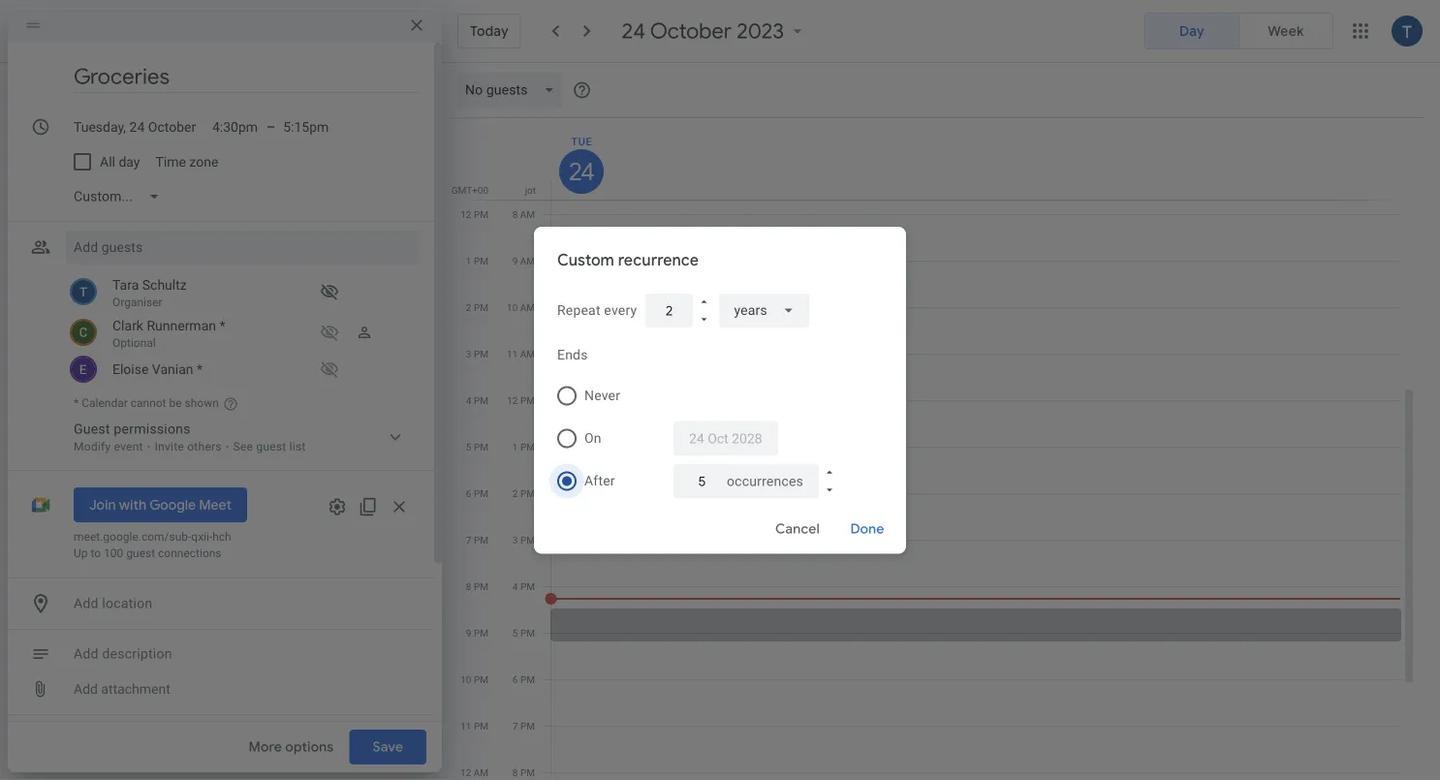 Task type: locate. For each thing, give the bounding box(es) containing it.
occurrences number field
[[689, 464, 716, 499]]

2
[[466, 302, 472, 313], [513, 488, 518, 499]]

1 horizontal spatial 4 pm
[[513, 581, 535, 592]]

am down jot
[[520, 208, 535, 220]]

1 horizontal spatial 5
[[513, 627, 518, 639]]

0 horizontal spatial 6
[[466, 488, 472, 499]]

2 pm left after
[[513, 488, 535, 499]]

1 horizontal spatial 11
[[507, 348, 518, 360]]

2 left after
[[513, 488, 518, 499]]

1 horizontal spatial *
[[197, 361, 203, 377]]

10 for 10 pm
[[461, 674, 472, 686]]

11 up 12 am
[[461, 720, 472, 732]]

join with google meet
[[89, 496, 232, 513]]

0 horizontal spatial 7
[[466, 534, 472, 546]]

1 vertical spatial 2
[[513, 488, 518, 499]]

0 vertical spatial 6
[[466, 488, 472, 499]]

1 vertical spatial 9
[[466, 627, 472, 639]]

1 vertical spatial 3
[[513, 534, 518, 546]]

all day
[[100, 154, 140, 170]]

0 horizontal spatial 11
[[461, 720, 472, 732]]

*
[[220, 318, 225, 334], [197, 361, 203, 377], [74, 396, 79, 410]]

8 pm up 9 pm
[[466, 581, 489, 592]]

1 horizontal spatial 4
[[513, 581, 518, 592]]

0 horizontal spatial 9
[[466, 627, 472, 639]]

0 vertical spatial option group
[[1145, 13, 1334, 49]]

custom
[[558, 250, 615, 270]]

1 vertical spatial 6 pm
[[513, 674, 535, 686]]

4 pm
[[466, 395, 489, 406], [513, 581, 535, 592]]

Week radio
[[1239, 13, 1334, 49]]

0 horizontal spatial 4 pm
[[466, 395, 489, 406]]

5 pm
[[466, 441, 489, 453], [513, 627, 535, 639]]

1 vertical spatial 3 pm
[[513, 534, 535, 546]]

done button
[[837, 505, 899, 552]]

0 vertical spatial 8 pm
[[466, 581, 489, 592]]

am down 8 am
[[520, 255, 535, 267]]

1 vertical spatial 8 pm
[[513, 767, 535, 779]]

2 horizontal spatial *
[[220, 318, 225, 334]]

option group
[[1145, 13, 1334, 49], [550, 375, 883, 503]]

0 vertical spatial 2
[[466, 302, 472, 313]]

1 vertical spatial 1 pm
[[513, 441, 535, 453]]

10 for 10 am
[[507, 302, 518, 313]]

10 pm
[[461, 674, 489, 686]]

1 horizontal spatial 9
[[513, 255, 518, 267]]

0 horizontal spatial 2
[[466, 302, 472, 313]]

1 horizontal spatial 1
[[513, 441, 518, 453]]

Date on which the recurrence ends text field
[[689, 421, 763, 456]]

8 pm
[[466, 581, 489, 592], [513, 767, 535, 779]]

am left ends
[[520, 348, 535, 360]]

* right vanian
[[197, 361, 203, 377]]

am
[[520, 208, 535, 220], [520, 255, 535, 267], [520, 302, 535, 313], [520, 348, 535, 360], [474, 767, 489, 779]]

8 up 9 pm
[[466, 581, 472, 592]]

1 vertical spatial 6
[[513, 674, 518, 686]]

2023
[[737, 17, 785, 45]]

0 vertical spatial 7
[[466, 534, 472, 546]]

0 horizontal spatial 3
[[466, 348, 472, 360]]

10
[[507, 302, 518, 313], [461, 674, 472, 686]]

done
[[851, 520, 885, 537]]

0 vertical spatial *
[[220, 318, 225, 334]]

1 pm
[[466, 255, 489, 267], [513, 441, 535, 453]]

7 pm up 9 pm
[[466, 534, 489, 546]]

grid
[[450, 118, 1418, 781]]

1 pm left 9 am
[[466, 255, 489, 267]]

0 vertical spatial 12
[[461, 208, 472, 220]]

0 vertical spatial 8
[[513, 208, 518, 220]]

12 down the gmt+00
[[461, 208, 472, 220]]

1 vertical spatial 7 pm
[[513, 720, 535, 732]]

up
[[74, 547, 88, 560]]

after
[[585, 473, 615, 489]]

5
[[466, 441, 472, 453], [513, 627, 518, 639]]

2 pm
[[466, 302, 489, 313], [513, 488, 535, 499]]

2 left '10 am'
[[466, 302, 472, 313]]

0 vertical spatial 2 pm
[[466, 302, 489, 313]]

9 up 10 pm
[[466, 627, 472, 639]]

3
[[466, 348, 472, 360], [513, 534, 518, 546]]

1 vertical spatial 2 pm
[[513, 488, 535, 499]]

1 horizontal spatial 6 pm
[[513, 674, 535, 686]]

1 horizontal spatial option group
[[1145, 13, 1334, 49]]

2 vertical spatial 12
[[461, 767, 472, 779]]

11 pm
[[461, 720, 489, 732]]

1
[[466, 255, 472, 267], [513, 441, 518, 453]]

0 horizontal spatial 3 pm
[[466, 348, 489, 360]]

10 am
[[507, 302, 535, 313]]

0 vertical spatial 3 pm
[[466, 348, 489, 360]]

am for 8 am
[[520, 208, 535, 220]]

1 horizontal spatial 5 pm
[[513, 627, 535, 639]]

0 horizontal spatial 1
[[466, 255, 472, 267]]

12 down 11 am
[[507, 395, 518, 406]]

0 vertical spatial 12 pm
[[461, 208, 489, 220]]

column header inside grid
[[551, 118, 1402, 200]]

column header
[[551, 118, 1402, 200]]

be
[[169, 396, 182, 410]]

1 vertical spatial 11
[[461, 720, 472, 732]]

cannot
[[131, 396, 166, 410]]

11
[[507, 348, 518, 360], [461, 720, 472, 732]]

option group containing never
[[550, 375, 883, 503]]

6
[[466, 488, 472, 499], [513, 674, 518, 686]]

0 vertical spatial 11
[[507, 348, 518, 360]]

1 vertical spatial 5
[[513, 627, 518, 639]]

am down 9 am
[[520, 302, 535, 313]]

0 vertical spatial 4 pm
[[466, 395, 489, 406]]

october
[[651, 17, 732, 45]]

0 vertical spatial 9
[[513, 255, 518, 267]]

custom recurrence dialog
[[534, 227, 907, 554]]

tara schultz, organiser tree item
[[66, 272, 419, 313]]

jot
[[525, 184, 536, 196]]

* inside eloise vanian "tree item"
[[197, 361, 203, 377]]

time
[[156, 154, 186, 170]]

0 horizontal spatial 4
[[466, 395, 472, 406]]

cancel button
[[767, 505, 829, 552]]

am for 12 am
[[474, 767, 489, 779]]

zone
[[189, 154, 218, 170]]

1 horizontal spatial 12 pm
[[507, 395, 535, 406]]

24 october 2023 button
[[614, 17, 816, 45]]

1 left 9 am
[[466, 255, 472, 267]]

0 horizontal spatial option group
[[550, 375, 883, 503]]

9 up '10 am'
[[513, 255, 518, 267]]

optional
[[112, 336, 156, 350]]

24
[[622, 17, 646, 45]]

12 pm
[[461, 208, 489, 220], [507, 395, 535, 406]]

every
[[604, 302, 637, 318]]

11 down '10 am'
[[507, 348, 518, 360]]

0 vertical spatial 10
[[507, 302, 518, 313]]

8 pm right 12 am
[[513, 767, 535, 779]]

1 vertical spatial option group
[[550, 375, 883, 503]]

calendar
[[82, 396, 128, 410]]

gmt+00
[[452, 184, 489, 196]]

7 up 9 pm
[[466, 534, 472, 546]]

0 horizontal spatial 5 pm
[[466, 441, 489, 453]]

none field inside custom recurrence dialog
[[719, 293, 810, 328]]

am for 10 am
[[520, 302, 535, 313]]

12 pm down the gmt+00
[[461, 208, 489, 220]]

clark runnerman, optional tree item
[[66, 313, 419, 354]]

1 left on
[[513, 441, 518, 453]]

9 for 9 am
[[513, 255, 518, 267]]

meet.google.com/sub-qxii-hch up to 100 guest connections
[[74, 530, 231, 560]]

0 horizontal spatial 1 pm
[[466, 255, 489, 267]]

0 vertical spatial 4
[[466, 395, 472, 406]]

* left calendar
[[74, 396, 79, 410]]

10 up 11 pm
[[461, 674, 472, 686]]

custom recurrence
[[558, 250, 699, 270]]

meet
[[199, 496, 232, 513]]

12
[[461, 208, 472, 220], [507, 395, 518, 406], [461, 767, 472, 779]]

7
[[466, 534, 472, 546], [513, 720, 518, 732]]

1 pm left on
[[513, 441, 535, 453]]

Years to repeat number field
[[661, 293, 678, 328]]

1 horizontal spatial 2 pm
[[513, 488, 535, 499]]

hch
[[213, 530, 231, 544]]

2 vertical spatial *
[[74, 396, 79, 410]]

1 horizontal spatial 7
[[513, 720, 518, 732]]

9
[[513, 255, 518, 267], [466, 627, 472, 639]]

–
[[267, 119, 276, 135]]

100
[[104, 547, 123, 560]]

12 pm down 11 am
[[507, 395, 535, 406]]

0 vertical spatial 7 pm
[[466, 534, 489, 546]]

1 vertical spatial 10
[[461, 674, 472, 686]]

1 vertical spatial 12 pm
[[507, 395, 535, 406]]

12 down 11 pm
[[461, 767, 472, 779]]

None field
[[719, 293, 810, 328]]

add attachment
[[74, 681, 170, 697]]

0 vertical spatial 3
[[466, 348, 472, 360]]

never
[[585, 388, 621, 404]]

0 horizontal spatial 7 pm
[[466, 534, 489, 546]]

meet.google.com/sub-
[[74, 530, 191, 544]]

0 vertical spatial 6 pm
[[466, 488, 489, 499]]

9 for 9 pm
[[466, 627, 472, 639]]

* down tara schultz, organiser tree item
[[220, 318, 225, 334]]

10 up 11 am
[[507, 302, 518, 313]]

3 pm
[[466, 348, 489, 360], [513, 534, 535, 546]]

1 horizontal spatial 2
[[513, 488, 518, 499]]

8 up 9 am
[[513, 208, 518, 220]]

0 horizontal spatial 8 pm
[[466, 581, 489, 592]]

pm
[[474, 208, 489, 220], [474, 255, 489, 267], [474, 302, 489, 313], [474, 348, 489, 360], [474, 395, 489, 406], [521, 395, 535, 406], [474, 441, 489, 453], [521, 441, 535, 453], [474, 488, 489, 499], [521, 488, 535, 499], [474, 534, 489, 546], [521, 534, 535, 546], [474, 581, 489, 592], [521, 581, 535, 592], [474, 627, 489, 639], [521, 627, 535, 639], [474, 674, 489, 686], [521, 674, 535, 686], [474, 720, 489, 732], [521, 720, 535, 732], [521, 767, 535, 779]]

7 pm
[[466, 534, 489, 546], [513, 720, 535, 732]]

guests invited to this event. tree
[[66, 272, 419, 385]]

7 right 11 pm
[[513, 720, 518, 732]]

option group inside custom recurrence dialog
[[550, 375, 883, 503]]

1 horizontal spatial 10
[[507, 302, 518, 313]]

am down 11 pm
[[474, 767, 489, 779]]

8 right 12 am
[[513, 767, 518, 779]]

grid containing gmt+00
[[450, 118, 1418, 781]]

0 horizontal spatial 10
[[461, 674, 472, 686]]

7 pm right 11 pm
[[513, 720, 535, 732]]

0 horizontal spatial 5
[[466, 441, 472, 453]]

day
[[1180, 22, 1205, 39]]

1 vertical spatial *
[[197, 361, 203, 377]]

6 pm
[[466, 488, 489, 499], [513, 674, 535, 686]]

4
[[466, 395, 472, 406], [513, 581, 518, 592]]

1 horizontal spatial 8 pm
[[513, 767, 535, 779]]

2 pm left '10 am'
[[466, 302, 489, 313]]

0 vertical spatial 1
[[466, 255, 472, 267]]

8 am
[[513, 208, 535, 220]]

1 horizontal spatial 7 pm
[[513, 720, 535, 732]]

recurrence
[[618, 250, 699, 270]]

am for 11 am
[[520, 348, 535, 360]]

* inside the clark runnerman * optional
[[220, 318, 225, 334]]

8
[[513, 208, 518, 220], [466, 581, 472, 592], [513, 767, 518, 779]]



Task type: describe. For each thing, give the bounding box(es) containing it.
qxii-
[[191, 530, 213, 544]]

12 am
[[461, 767, 489, 779]]

0 horizontal spatial 2 pm
[[466, 302, 489, 313]]

to
[[91, 547, 101, 560]]

guest
[[126, 547, 155, 560]]

day
[[119, 154, 140, 170]]

11 am
[[507, 348, 535, 360]]

vanian
[[152, 361, 193, 377]]

schultz
[[142, 277, 187, 293]]

0 horizontal spatial *
[[74, 396, 79, 410]]

occurrences
[[727, 473, 804, 489]]

repeat every
[[558, 302, 637, 318]]

1 vertical spatial 7
[[513, 720, 518, 732]]

eloise vanian tree item
[[66, 354, 419, 385]]

google
[[149, 496, 196, 513]]

0 vertical spatial 5
[[466, 441, 472, 453]]

to element
[[267, 119, 276, 135]]

1 vertical spatial 5 pm
[[513, 627, 535, 639]]

24 october 2023
[[622, 17, 785, 45]]

1 horizontal spatial 1 pm
[[513, 441, 535, 453]]

* calendar cannot be shown
[[74, 396, 219, 410]]

* for clark runnerman * optional
[[220, 318, 225, 334]]

1 horizontal spatial 6
[[513, 674, 518, 686]]

0 vertical spatial 5 pm
[[466, 441, 489, 453]]

shown
[[185, 396, 219, 410]]

join with google meet link
[[74, 488, 247, 523]]

on
[[585, 430, 602, 446]]

tara schultz organiser
[[112, 277, 187, 309]]

tara
[[112, 277, 139, 293]]

0 vertical spatial 1 pm
[[466, 255, 489, 267]]

time zone button
[[148, 144, 226, 179]]

1 horizontal spatial 3
[[513, 534, 518, 546]]

attachment
[[101, 681, 170, 697]]

ends
[[558, 347, 588, 363]]

Add title text field
[[74, 62, 419, 91]]

1 vertical spatial 4 pm
[[513, 581, 535, 592]]

today button
[[458, 14, 521, 48]]

add attachment button
[[66, 672, 178, 707]]

2 vertical spatial 8
[[513, 767, 518, 779]]

1 vertical spatial 1
[[513, 441, 518, 453]]

1 vertical spatial 12
[[507, 395, 518, 406]]

1 vertical spatial 8
[[466, 581, 472, 592]]

11 for 11 am
[[507, 348, 518, 360]]

runnerman
[[147, 318, 216, 334]]

9 pm
[[466, 627, 489, 639]]

join
[[89, 496, 116, 513]]

organiser
[[112, 296, 163, 309]]

all
[[100, 154, 115, 170]]

0 horizontal spatial 6 pm
[[466, 488, 489, 499]]

9 am
[[513, 255, 535, 267]]

add
[[74, 681, 98, 697]]

am for 9 am
[[520, 255, 535, 267]]

option group containing day
[[1145, 13, 1334, 49]]

Day radio
[[1145, 13, 1240, 49]]

time zone
[[156, 154, 218, 170]]

with
[[119, 496, 147, 513]]

week
[[1269, 22, 1305, 39]]

clark runnerman * optional
[[112, 318, 225, 350]]

1 horizontal spatial 3 pm
[[513, 534, 535, 546]]

* for eloise vanian *
[[197, 361, 203, 377]]

11 for 11 pm
[[461, 720, 472, 732]]

clark
[[112, 318, 143, 334]]

repeat
[[558, 302, 601, 318]]

eloise vanian *
[[112, 361, 203, 377]]

1 vertical spatial 4
[[513, 581, 518, 592]]

0 horizontal spatial 12 pm
[[461, 208, 489, 220]]

cancel
[[776, 520, 820, 537]]

today
[[470, 23, 509, 40]]

connections
[[158, 547, 222, 560]]

eloise
[[112, 361, 149, 377]]



Task type: vqa. For each thing, say whether or not it's contained in the screenshot.
right 7 PM
yes



